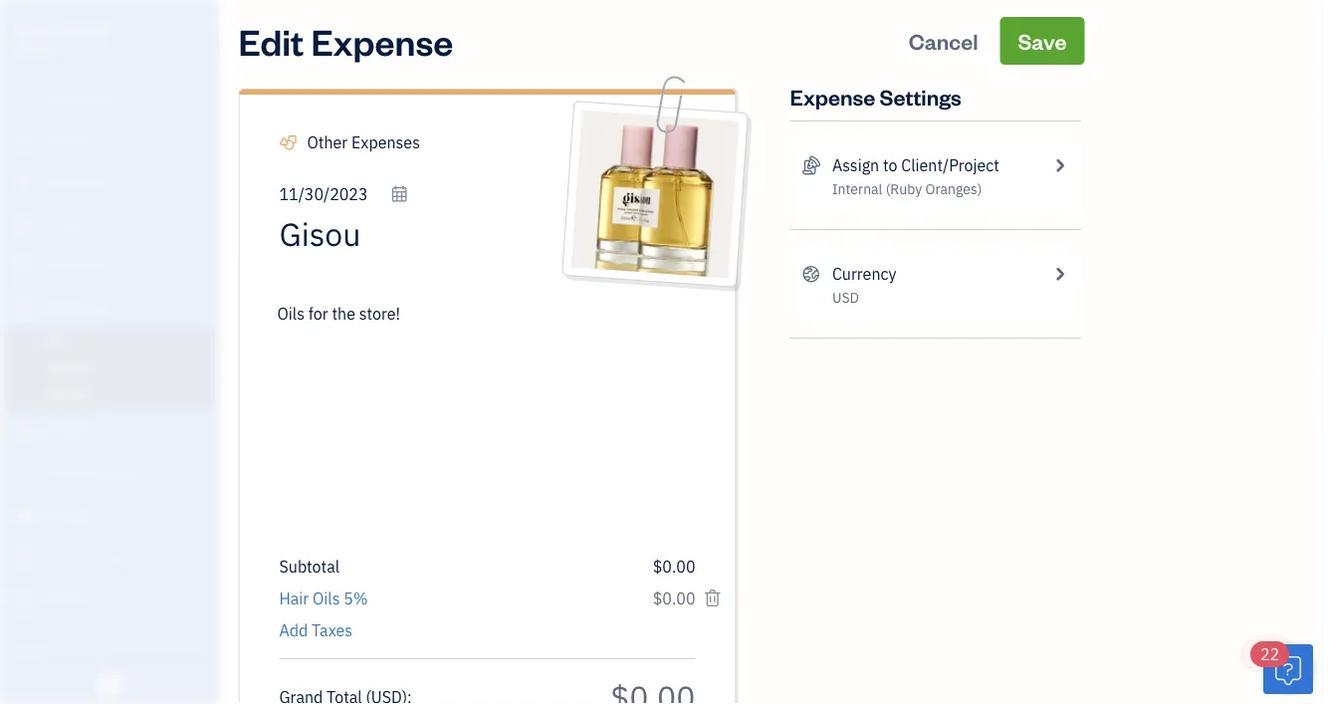 Task type: locate. For each thing, give the bounding box(es) containing it.
save
[[1019, 26, 1067, 55]]

Description text field
[[269, 302, 686, 541]]

main element
[[0, 0, 269, 704]]

%
[[354, 588, 368, 609]]

5
[[344, 588, 354, 609]]

edit
[[239, 17, 304, 64]]

$0.00
[[653, 556, 696, 577]]

payment image
[[13, 256, 37, 276]]

Merchant text field
[[279, 214, 552, 254]]

Date in MM/DD/YYYY format text field
[[279, 184, 409, 205]]

expense image
[[13, 298, 37, 318]]

chevronright image
[[1051, 262, 1069, 286]]

image
[[652, 251, 700, 275]]

dashboard image
[[13, 89, 37, 109]]

client/project
[[902, 155, 1000, 176]]

freshbooks image
[[94, 672, 126, 696]]

apps
[[15, 644, 45, 660]]

add taxes button
[[279, 619, 353, 643]]

1 vertical spatial amount (usd) text field
[[610, 676, 696, 704]]

project image
[[13, 422, 37, 442]]

expensesrebilling image
[[802, 153, 821, 177]]

apps link
[[5, 636, 213, 670]]

expense settings
[[790, 82, 962, 111]]

hair oils 5 %
[[279, 588, 368, 609]]

owner
[[16, 39, 56, 56]]

1 horizontal spatial expense
[[790, 82, 876, 111]]

client image
[[13, 131, 37, 150]]

internal
[[833, 180, 883, 198]]

report image
[[13, 590, 37, 610]]

cancel
[[909, 26, 979, 55]]

to
[[884, 155, 898, 176]]

oranges)
[[926, 180, 983, 198]]

money image
[[13, 506, 37, 526]]

1 vertical spatial expense
[[790, 82, 876, 111]]

Amount (USD) text field
[[652, 588, 696, 609], [610, 676, 696, 704]]

0 vertical spatial expense
[[311, 17, 454, 64]]

timer image
[[13, 464, 37, 484]]

usd
[[833, 288, 860, 307]]

0 horizontal spatial expense
[[311, 17, 454, 64]]

expense
[[311, 17, 454, 64], [790, 82, 876, 111]]

oranges
[[53, 18, 109, 37]]

save button
[[1001, 17, 1085, 65]]

edit expense
[[239, 17, 454, 64]]

resource center badge image
[[1264, 645, 1314, 694]]

hair
[[279, 588, 309, 609]]



Task type: vqa. For each thing, say whether or not it's contained in the screenshot.
"expense" "image"
yes



Task type: describe. For each thing, give the bounding box(es) containing it.
delete image
[[602, 247, 700, 275]]

invoice image
[[13, 214, 37, 234]]

chevronright image
[[1051, 153, 1069, 177]]

22 button
[[1251, 642, 1314, 694]]

oils
[[313, 588, 340, 609]]

add
[[279, 620, 308, 641]]

delete image button
[[602, 246, 700, 276]]

ruby
[[16, 18, 50, 37]]

22
[[1261, 644, 1280, 665]]

assign
[[833, 155, 880, 176]]

(ruby
[[886, 180, 923, 198]]

Category text field
[[307, 131, 478, 154]]

currencyandlanguage image
[[802, 262, 821, 286]]

ruby oranges owner
[[16, 18, 109, 56]]

0 vertical spatial amount (usd) text field
[[652, 588, 696, 609]]

cancel button
[[891, 17, 997, 65]]

estimate image
[[13, 172, 37, 192]]

delete tax image
[[704, 587, 722, 611]]

taxes
[[312, 620, 353, 641]]

currency
[[833, 263, 897, 284]]

settings
[[880, 82, 962, 111]]

assign to client/project
[[833, 155, 1000, 176]]

subtotal
[[279, 556, 340, 577]]

add taxes
[[279, 620, 353, 641]]

delete
[[602, 247, 650, 271]]

internal (ruby oranges)
[[833, 180, 983, 198]]

chart image
[[13, 548, 37, 568]]



